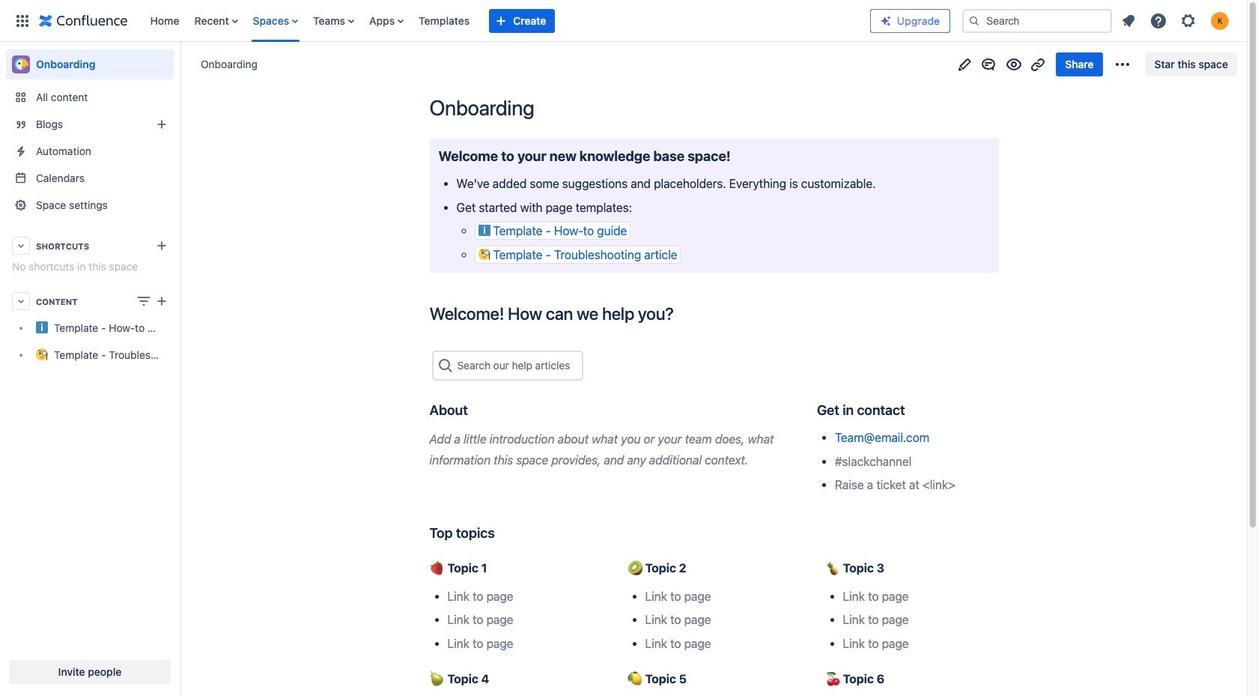 Task type: describe. For each thing, give the bounding box(es) containing it.
help icon image
[[1150, 12, 1168, 30]]

copy image
[[673, 304, 691, 322]]

list for appswitcher icon
[[143, 0, 871, 42]]

1 horizontal spatial copy image
[[494, 524, 512, 542]]

appswitcher icon image
[[13, 12, 31, 30]]

copy link image
[[1030, 55, 1048, 73]]

add shortcut image
[[153, 237, 171, 255]]

collapse sidebar image
[[163, 49, 196, 79]]

list for premium image
[[1116, 7, 1239, 34]]

start watching image
[[1006, 55, 1024, 73]]

premium image
[[881, 15, 893, 27]]

0 horizontal spatial copy image
[[467, 401, 485, 419]]

edit this page image
[[956, 55, 974, 73]]

global element
[[9, 0, 871, 42]]



Task type: locate. For each thing, give the bounding box(es) containing it.
Search field
[[963, 9, 1113, 33]]

1 vertical spatial copy image
[[467, 401, 485, 419]]

0 vertical spatial copy image
[[730, 147, 748, 165]]

change view image
[[135, 292, 153, 310]]

space element
[[0, 42, 180, 696]]

create image
[[153, 292, 171, 310]]

2 vertical spatial copy image
[[494, 524, 512, 542]]

notification icon image
[[1120, 12, 1138, 30]]

search image
[[969, 15, 981, 27]]

None search field
[[963, 9, 1113, 33]]

magnifying glass image
[[437, 356, 454, 374]]

tree inside the space element
[[6, 315, 174, 369]]

1 horizontal spatial list
[[1116, 7, 1239, 34]]

:information_source: image
[[478, 224, 490, 236], [478, 224, 490, 236]]

confluence image
[[39, 12, 128, 30], [39, 12, 128, 30]]

None text field
[[457, 356, 460, 374]]

0 horizontal spatial list
[[143, 0, 871, 42]]

settings icon image
[[1180, 12, 1198, 30]]

banner
[[0, 0, 1248, 42]]

create a blog image
[[153, 115, 171, 133]]

:face_with_monocle: image
[[478, 248, 490, 260], [478, 248, 490, 260]]

your profile and preferences image
[[1212, 12, 1230, 30]]

tree
[[6, 315, 174, 369]]

more actions image
[[1114, 55, 1132, 73]]

2 horizontal spatial copy image
[[730, 147, 748, 165]]

copy image
[[730, 147, 748, 165], [467, 401, 485, 419], [494, 524, 512, 542]]

list
[[143, 0, 871, 42], [1116, 7, 1239, 34]]



Task type: vqa. For each thing, say whether or not it's contained in the screenshot.
Add reaction image for More information about kendallparks02 image
no



